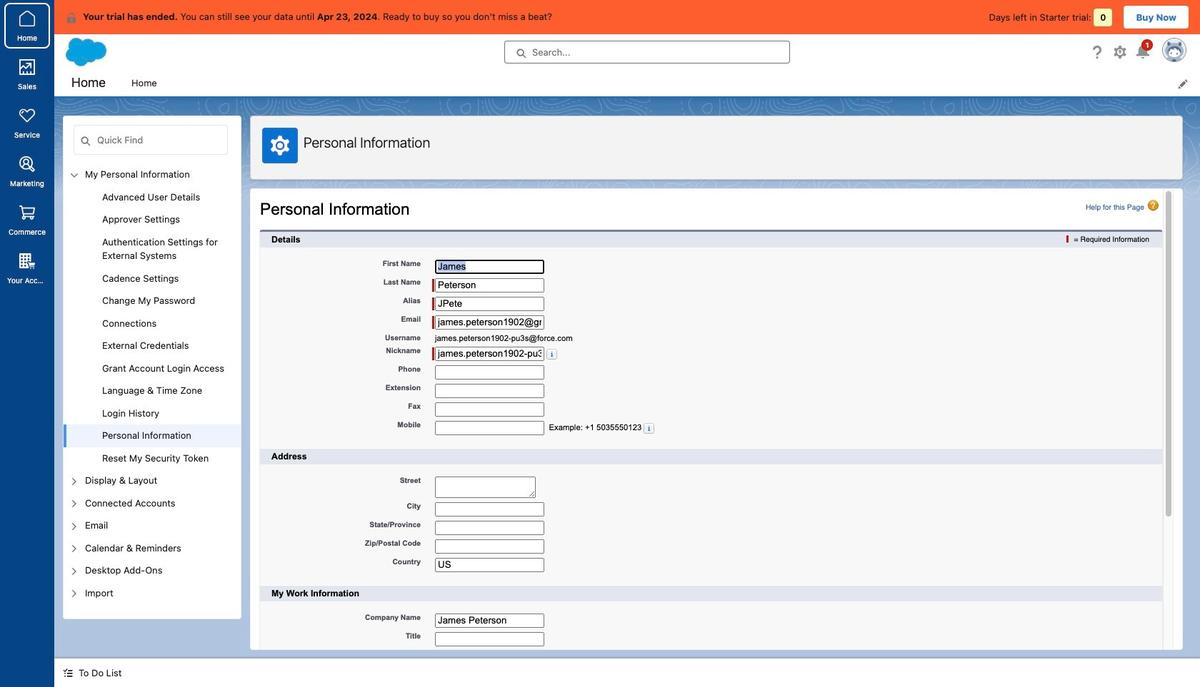 Task type: locate. For each thing, give the bounding box(es) containing it.
group
[[64, 186, 241, 470]]

personal information tree item
[[64, 425, 241, 448]]

1 vertical spatial text default image
[[63, 669, 73, 679]]

list
[[123, 70, 1200, 96]]

text default image
[[66, 12, 77, 23], [63, 669, 73, 679]]



Task type: describe. For each thing, give the bounding box(es) containing it.
Quick Find search field
[[74, 125, 228, 155]]

0 vertical spatial text default image
[[66, 12, 77, 23]]

setup tree tree
[[64, 164, 241, 619]]

my personal information tree item
[[64, 164, 241, 470]]



